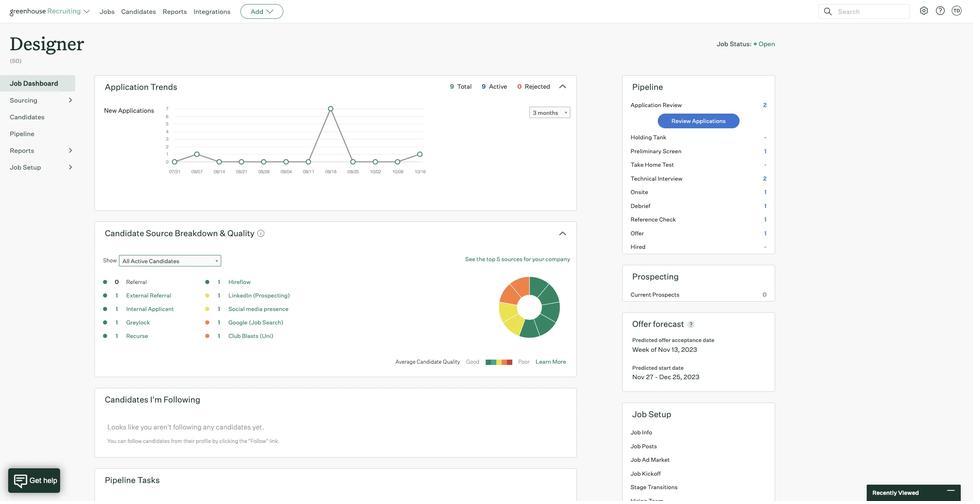 Task type: vqa. For each thing, say whether or not it's contained in the screenshot.
0 Rejected
yes



Task type: locate. For each thing, give the bounding box(es) containing it.
quality left the good
[[443, 359, 460, 365]]

1 9 from the left
[[450, 82, 454, 90]]

nov inside 'predicted start date nov 27 - dec 25, 2023'
[[632, 373, 645, 381]]

2 - link from the top
[[623, 158, 775, 172]]

start
[[659, 365, 671, 371]]

job setup up info
[[632, 409, 671, 420]]

review
[[663, 101, 682, 108], [672, 117, 691, 124]]

1 vertical spatial reports link
[[10, 145, 72, 155]]

reports inside "link"
[[10, 146, 34, 154]]

1 vertical spatial date
[[672, 365, 684, 371]]

1 vertical spatial candidates
[[143, 438, 170, 444]]

1 horizontal spatial applications
[[692, 117, 726, 124]]

1 vertical spatial referral
[[150, 292, 171, 299]]

0 horizontal spatial reports
[[10, 146, 34, 154]]

0 horizontal spatial candidates link
[[10, 112, 72, 122]]

2 for application review
[[763, 101, 767, 108]]

pipeline
[[632, 82, 663, 92], [10, 129, 34, 138], [105, 475, 136, 485]]

3
[[533, 109, 537, 116]]

designer link
[[10, 23, 84, 57]]

1 vertical spatial 0
[[115, 279, 119, 285]]

status:
[[730, 39, 752, 48]]

0 vertical spatial reports
[[163, 7, 187, 16]]

company
[[545, 256, 570, 263]]

candidates down sourcing
[[10, 113, 45, 121]]

0 horizontal spatial pipeline
[[10, 129, 34, 138]]

predicted up week
[[632, 337, 658, 344]]

1 link for external referral
[[109, 292, 125, 301]]

0 vertical spatial - link
[[623, 131, 775, 144]]

pipeline tasks
[[105, 475, 160, 485]]

1 2 from the top
[[763, 101, 767, 108]]

quality right &
[[227, 228, 255, 238]]

1 horizontal spatial nov
[[658, 345, 670, 354]]

applications for review applications
[[692, 117, 726, 124]]

social media presence link
[[228, 305, 289, 312]]

1 vertical spatial application
[[631, 101, 661, 108]]

candidate right average
[[417, 359, 442, 365]]

- inside 'predicted start date nov 27 - dec 25, 2023'
[[655, 373, 658, 381]]

(uni)
[[260, 332, 273, 339]]

0 horizontal spatial 9
[[450, 82, 454, 90]]

candidates
[[216, 423, 251, 431], [143, 438, 170, 444]]

linkedin (prospecting) link
[[228, 292, 290, 299]]

0 vertical spatial application
[[105, 82, 149, 92]]

1 horizontal spatial candidates link
[[121, 7, 156, 16]]

active right all
[[131, 258, 148, 265]]

internal
[[126, 305, 147, 312]]

1 horizontal spatial reports
[[163, 7, 187, 16]]

their
[[183, 438, 195, 444]]

google (job search)
[[228, 319, 283, 326]]

1 link left the recurse in the bottom left of the page
[[109, 332, 125, 341]]

learn
[[536, 358, 551, 365]]

1 vertical spatial job setup
[[632, 409, 671, 420]]

1 horizontal spatial application
[[631, 101, 661, 108]]

1 vertical spatial setup
[[649, 409, 671, 420]]

1 horizontal spatial date
[[703, 337, 714, 344]]

1 vertical spatial active
[[131, 258, 148, 265]]

2023 inside 'predicted start date nov 27 - dec 25, 2023'
[[684, 373, 700, 381]]

1 link left hireflow
[[211, 278, 227, 288]]

week
[[632, 345, 649, 354]]

(job
[[249, 319, 261, 326]]

greylock link
[[126, 319, 150, 326]]

1 link for hireflow
[[211, 278, 227, 288]]

application review
[[631, 101, 682, 108]]

1 link left external
[[109, 292, 125, 301]]

i'm
[[150, 395, 162, 405]]

0 vertical spatial active
[[489, 82, 507, 90]]

predicted
[[632, 337, 658, 344], [632, 365, 658, 371]]

referral
[[126, 279, 147, 285], [150, 292, 171, 299]]

nov left the "27" in the bottom right of the page
[[632, 373, 645, 381]]

referral up applicant
[[150, 292, 171, 299]]

1 link left social on the left bottom of the page
[[211, 305, 227, 314]]

greylock
[[126, 319, 150, 326]]

all
[[122, 258, 130, 265]]

1 link left club
[[211, 332, 227, 341]]

1
[[764, 147, 767, 154], [764, 189, 767, 196], [764, 202, 767, 209], [764, 216, 767, 223], [764, 230, 767, 237], [218, 279, 220, 285], [116, 292, 118, 299], [218, 292, 220, 299], [116, 305, 118, 312], [218, 305, 220, 312], [116, 319, 118, 326], [218, 319, 220, 326], [116, 332, 118, 339], [218, 332, 220, 339]]

1 vertical spatial 2
[[763, 175, 767, 182]]

1 link left "internal"
[[109, 305, 125, 314]]

0 horizontal spatial application
[[105, 82, 149, 92]]

average
[[395, 359, 416, 365]]

active inside "link"
[[131, 258, 148, 265]]

9 active
[[482, 82, 507, 90]]

job for job posts link
[[631, 443, 641, 450]]

0 vertical spatial referral
[[126, 279, 147, 285]]

reports link down pipeline link
[[10, 145, 72, 155]]

referral up external
[[126, 279, 147, 285]]

0 horizontal spatial applications
[[118, 107, 154, 115]]

candidates link
[[121, 7, 156, 16], [10, 112, 72, 122]]

1 vertical spatial reports
[[10, 146, 34, 154]]

0 horizontal spatial referral
[[126, 279, 147, 285]]

date inside 'predicted start date nov 27 - dec 25, 2023'
[[672, 365, 684, 371]]

job setup down pipeline link
[[10, 163, 41, 171]]

recently
[[873, 490, 897, 496]]

candidate up all
[[105, 228, 144, 238]]

9 left total
[[450, 82, 454, 90]]

0 vertical spatial candidates
[[216, 423, 251, 431]]

by
[[212, 438, 218, 444]]

transitions
[[648, 484, 678, 491]]

preliminary
[[631, 147, 662, 154]]

technical
[[631, 175, 656, 182]]

candidates
[[121, 7, 156, 16], [10, 113, 45, 121], [149, 258, 179, 265], [105, 395, 148, 405]]

learn more
[[536, 358, 566, 365]]

linkedin (prospecting)
[[228, 292, 290, 299]]

candidates up like
[[105, 395, 148, 405]]

add
[[251, 7, 263, 16]]

screen
[[663, 147, 682, 154]]

setup down pipeline link
[[23, 163, 41, 171]]

0 horizontal spatial active
[[131, 258, 148, 265]]

0 horizontal spatial nov
[[632, 373, 645, 381]]

check
[[659, 216, 676, 223]]

job status:
[[717, 39, 752, 48]]

2 2 from the top
[[763, 175, 767, 182]]

job posts link
[[623, 439, 775, 453]]

you
[[107, 438, 116, 444]]

0 horizontal spatial the
[[239, 438, 247, 444]]

0 vertical spatial 0
[[517, 82, 522, 90]]

1 vertical spatial pipeline
[[10, 129, 34, 138]]

application for application review
[[631, 101, 661, 108]]

job kickoff link
[[623, 467, 775, 480]]

2 vertical spatial pipeline
[[105, 475, 136, 485]]

0 vertical spatial job setup
[[10, 163, 41, 171]]

viewed
[[898, 490, 919, 496]]

0 vertical spatial review
[[663, 101, 682, 108]]

quality
[[227, 228, 255, 238], [443, 359, 460, 365]]

following
[[173, 423, 202, 431]]

0 vertical spatial nov
[[658, 345, 670, 354]]

candidate source data is not real-time. data may take up to two days to reflect accurately. image
[[257, 230, 265, 238]]

1 predicted from the top
[[632, 337, 658, 344]]

linkedin
[[228, 292, 252, 299]]

1 link for recurse
[[109, 332, 125, 341]]

reports
[[163, 7, 187, 16], [10, 146, 34, 154]]

preliminary screen
[[631, 147, 682, 154]]

your
[[532, 256, 544, 263]]

offer up week
[[632, 319, 651, 329]]

job ad market
[[631, 456, 670, 463]]

1 vertical spatial predicted
[[632, 365, 658, 371]]

2 predicted from the top
[[632, 365, 658, 371]]

1 vertical spatial nov
[[632, 373, 645, 381]]

job setup link
[[10, 162, 72, 172]]

0 vertical spatial candidate
[[105, 228, 144, 238]]

2 for technical interview
[[763, 175, 767, 182]]

1 vertical spatial quality
[[443, 359, 460, 365]]

reports left integrations
[[163, 7, 187, 16]]

show
[[103, 257, 117, 264]]

1 vertical spatial 2023
[[684, 373, 700, 381]]

candidate
[[105, 228, 144, 238], [417, 359, 442, 365]]

2023 inside predicted offer acceptance date week of nov 13, 2023
[[681, 345, 697, 354]]

the right clicking
[[239, 438, 247, 444]]

predicted inside 'predicted start date nov 27 - dec 25, 2023'
[[632, 365, 658, 371]]

social
[[228, 305, 245, 312]]

1 link left greylock link
[[109, 319, 125, 328]]

0 horizontal spatial 0
[[115, 279, 119, 285]]

external referral
[[126, 292, 171, 299]]

greenhouse recruiting image
[[10, 7, 83, 16]]

candidate source breakdown & quality
[[105, 228, 255, 238]]

review down application review
[[672, 117, 691, 124]]

applicant
[[148, 305, 174, 312]]

date inside predicted offer acceptance date week of nov 13, 2023
[[703, 337, 714, 344]]

2 horizontal spatial pipeline
[[632, 82, 663, 92]]

0 vertical spatial date
[[703, 337, 714, 344]]

2023 right 25,
[[684, 373, 700, 381]]

setup up info
[[649, 409, 671, 420]]

1 horizontal spatial active
[[489, 82, 507, 90]]

0 horizontal spatial candidate
[[105, 228, 144, 238]]

1 link for linkedin (prospecting)
[[211, 292, 227, 301]]

1 vertical spatial candidate
[[417, 359, 442, 365]]

0 horizontal spatial date
[[672, 365, 684, 371]]

0 vertical spatial reports link
[[163, 7, 187, 16]]

can
[[118, 438, 126, 444]]

candidates link down sourcing "link" in the left top of the page
[[10, 112, 72, 122]]

like
[[128, 423, 139, 431]]

for
[[524, 256, 531, 263]]

jobs link
[[100, 7, 115, 16]]

1 vertical spatial candidates link
[[10, 112, 72, 122]]

pipeline down sourcing
[[10, 129, 34, 138]]

0 vertical spatial 2023
[[681, 345, 697, 354]]

0 vertical spatial applications
[[118, 107, 154, 115]]

1 horizontal spatial referral
[[150, 292, 171, 299]]

9 total
[[450, 82, 472, 90]]

candidates up clicking
[[216, 423, 251, 431]]

designer
[[10, 31, 84, 55]]

active right total
[[489, 82, 507, 90]]

offer forecast
[[632, 319, 684, 329]]

candidates down aren't
[[143, 438, 170, 444]]

9 for 9 active
[[482, 82, 486, 90]]

sourcing
[[10, 96, 37, 104]]

1 horizontal spatial setup
[[649, 409, 671, 420]]

current
[[631, 291, 651, 298]]

3 months
[[533, 109, 558, 116]]

offer
[[659, 337, 671, 344]]

presence
[[264, 305, 289, 312]]

reports link left integrations
[[163, 7, 187, 16]]

active for all
[[131, 258, 148, 265]]

the left top in the bottom of the page
[[477, 256, 485, 263]]

review up review applications on the top right of page
[[663, 101, 682, 108]]

following
[[164, 395, 200, 405]]

clicking
[[219, 438, 238, 444]]

2 vertical spatial - link
[[623, 240, 775, 254]]

date up 25,
[[672, 365, 684, 371]]

0 vertical spatial offer
[[631, 230, 644, 237]]

dec
[[659, 373, 671, 381]]

0 vertical spatial 2
[[763, 101, 767, 108]]

nov down the "offer"
[[658, 345, 670, 354]]

reports down pipeline link
[[10, 146, 34, 154]]

blasts
[[242, 332, 259, 339]]

1 link left linkedin
[[211, 292, 227, 301]]

1 horizontal spatial candidates
[[216, 423, 251, 431]]

&
[[220, 228, 226, 238]]

predicted for 27
[[632, 365, 658, 371]]

predicted up the "27" in the bottom right of the page
[[632, 365, 658, 371]]

candidates down source
[[149, 258, 179, 265]]

0 vertical spatial the
[[477, 256, 485, 263]]

1 horizontal spatial candidate
[[417, 359, 442, 365]]

2023 for nov 27 - dec 25, 2023
[[684, 373, 700, 381]]

candidates link right jobs "link"
[[121, 7, 156, 16]]

0 vertical spatial predicted
[[632, 337, 658, 344]]

2023 down acceptance on the right of page
[[681, 345, 697, 354]]

date right acceptance on the right of page
[[703, 337, 714, 344]]

9 for 9 total
[[450, 82, 454, 90]]

3 - link from the top
[[623, 240, 775, 254]]

pipeline left 'tasks'
[[105, 475, 136, 485]]

candidates right jobs "link"
[[121, 7, 156, 16]]

1 horizontal spatial 9
[[482, 82, 486, 90]]

job info link
[[623, 426, 775, 439]]

1 vertical spatial review
[[672, 117, 691, 124]]

1 link left google
[[211, 319, 227, 328]]

0 vertical spatial quality
[[227, 228, 255, 238]]

2 9 from the left
[[482, 82, 486, 90]]

of
[[651, 345, 657, 354]]

2 horizontal spatial 0
[[763, 291, 767, 298]]

offer down reference at the top of page
[[631, 230, 644, 237]]

1 horizontal spatial quality
[[443, 359, 460, 365]]

1 vertical spatial offer
[[632, 319, 651, 329]]

stage
[[631, 484, 646, 491]]

1 horizontal spatial 0
[[517, 82, 522, 90]]

1 vertical spatial - link
[[623, 158, 775, 172]]

9 right total
[[482, 82, 486, 90]]

predicted inside predicted offer acceptance date week of nov 13, 2023
[[632, 337, 658, 344]]

job
[[717, 39, 728, 48], [10, 79, 22, 87], [10, 163, 21, 171], [632, 409, 647, 420], [631, 429, 641, 436], [631, 443, 641, 450], [631, 456, 641, 463], [631, 470, 641, 477]]

0 horizontal spatial candidates
[[143, 438, 170, 444]]

1 vertical spatial applications
[[692, 117, 726, 124]]

pipeline up application review
[[632, 82, 663, 92]]

0 horizontal spatial job setup
[[10, 163, 41, 171]]

0 vertical spatial setup
[[23, 163, 41, 171]]



Task type: describe. For each thing, give the bounding box(es) containing it.
nov inside predicted offer acceptance date week of nov 13, 2023
[[658, 345, 670, 354]]

review applications link
[[658, 114, 740, 128]]

breakdown
[[175, 228, 218, 238]]

recurse link
[[126, 332, 148, 339]]

(50)
[[10, 57, 22, 64]]

debrief
[[631, 202, 650, 209]]

forecast
[[653, 319, 684, 329]]

25,
[[673, 373, 682, 381]]

learn more link
[[536, 358, 566, 365]]

external
[[126, 292, 149, 299]]

active for 9
[[489, 82, 507, 90]]

0 vertical spatial pipeline
[[632, 82, 663, 92]]

1 link for greylock
[[109, 319, 125, 328]]

media
[[246, 305, 263, 312]]

13,
[[672, 345, 680, 354]]

designer (50)
[[10, 31, 84, 64]]

technical interview
[[631, 175, 683, 182]]

total
[[457, 82, 472, 90]]

prospecting
[[632, 271, 679, 282]]

rejected
[[525, 82, 550, 90]]

configure image
[[919, 6, 929, 16]]

profile
[[196, 438, 211, 444]]

3 months link
[[529, 107, 570, 119]]

job dashboard link
[[10, 78, 72, 88]]

interview
[[658, 175, 683, 182]]

pipeline link
[[10, 129, 72, 138]]

club blasts (uni)
[[228, 332, 273, 339]]

candidates inside "link"
[[149, 258, 179, 265]]

1 link for social media presence
[[211, 305, 227, 314]]

add button
[[240, 4, 283, 19]]

new
[[104, 107, 117, 115]]

you can follow candidates from their profile by clicking the "follow" link.
[[107, 438, 280, 444]]

job for job setup link
[[10, 163, 21, 171]]

review applications
[[672, 117, 726, 124]]

good
[[466, 359, 479, 365]]

months
[[538, 109, 558, 116]]

1 - link from the top
[[623, 131, 775, 144]]

application for application trends
[[105, 82, 149, 92]]

link.
[[269, 438, 280, 444]]

source
[[146, 228, 173, 238]]

candidates i'm following
[[105, 395, 200, 405]]

"follow"
[[248, 438, 268, 444]]

td
[[953, 8, 960, 13]]

job for 'job dashboard' link
[[10, 79, 22, 87]]

poor
[[518, 359, 530, 365]]

0 horizontal spatial quality
[[227, 228, 255, 238]]

internal applicant link
[[126, 305, 174, 312]]

27
[[646, 373, 653, 381]]

job for job kickoff link
[[631, 470, 641, 477]]

1 link for internal applicant
[[109, 305, 125, 314]]

posts
[[642, 443, 657, 450]]

job posts
[[631, 443, 657, 450]]

sourcing link
[[10, 95, 72, 105]]

1 horizontal spatial job setup
[[632, 409, 671, 420]]

reference
[[631, 216, 658, 223]]

dashboard
[[23, 79, 58, 87]]

info
[[642, 429, 652, 436]]

job kickoff
[[631, 470, 661, 477]]

from
[[171, 438, 182, 444]]

see the top 5 sources for your company
[[465, 256, 570, 263]]

club
[[228, 332, 241, 339]]

stage transitions link
[[623, 480, 775, 494]]

stage transitions
[[631, 484, 678, 491]]

2 vertical spatial 0
[[763, 291, 767, 298]]

5
[[497, 256, 500, 263]]

offer for offer forecast
[[632, 319, 651, 329]]

applications for new applications
[[118, 107, 154, 115]]

prospects
[[652, 291, 679, 298]]

predicted for week
[[632, 337, 658, 344]]

jobs
[[100, 7, 115, 16]]

offer for offer
[[631, 230, 644, 237]]

new applications
[[104, 107, 154, 115]]

1 link for google (job search)
[[211, 319, 227, 328]]

1 horizontal spatial reports link
[[163, 7, 187, 16]]

ad
[[642, 456, 650, 463]]

looks
[[107, 423, 127, 431]]

1 horizontal spatial the
[[477, 256, 485, 263]]

1 horizontal spatial pipeline
[[105, 475, 136, 485]]

0 horizontal spatial reports link
[[10, 145, 72, 155]]

aren't
[[153, 423, 172, 431]]

candidate source data is not real-time. data may take up to two days to reflect accurately. element
[[255, 226, 265, 240]]

job for job info link
[[631, 429, 641, 436]]

club blasts (uni) link
[[228, 332, 273, 339]]

kickoff
[[642, 470, 661, 477]]

job for job ad market link
[[631, 456, 641, 463]]

review inside review applications link
[[672, 117, 691, 124]]

0 vertical spatial candidates link
[[121, 7, 156, 16]]

recurse
[[126, 332, 148, 339]]

integrations link
[[194, 7, 231, 16]]

job info
[[631, 429, 652, 436]]

market
[[651, 456, 670, 463]]

sources
[[501, 256, 523, 263]]

0 horizontal spatial setup
[[23, 163, 41, 171]]

2023 for week of nov 13, 2023
[[681, 345, 697, 354]]

yet.
[[252, 423, 264, 431]]

1 vertical spatial the
[[239, 438, 247, 444]]

looks like you aren't following any candidates yet.
[[107, 423, 264, 431]]

1 link for club blasts (uni)
[[211, 332, 227, 341]]

top
[[486, 256, 495, 263]]

all active candidates
[[122, 258, 179, 265]]

more
[[552, 358, 566, 365]]

external referral link
[[126, 292, 171, 299]]

current prospects
[[631, 291, 679, 298]]

(prospecting)
[[253, 292, 290, 299]]

see the top 5 sources for your company link
[[465, 255, 570, 263]]

all active candidates link
[[119, 255, 221, 267]]

follow
[[128, 438, 142, 444]]

Search text field
[[836, 6, 902, 17]]



